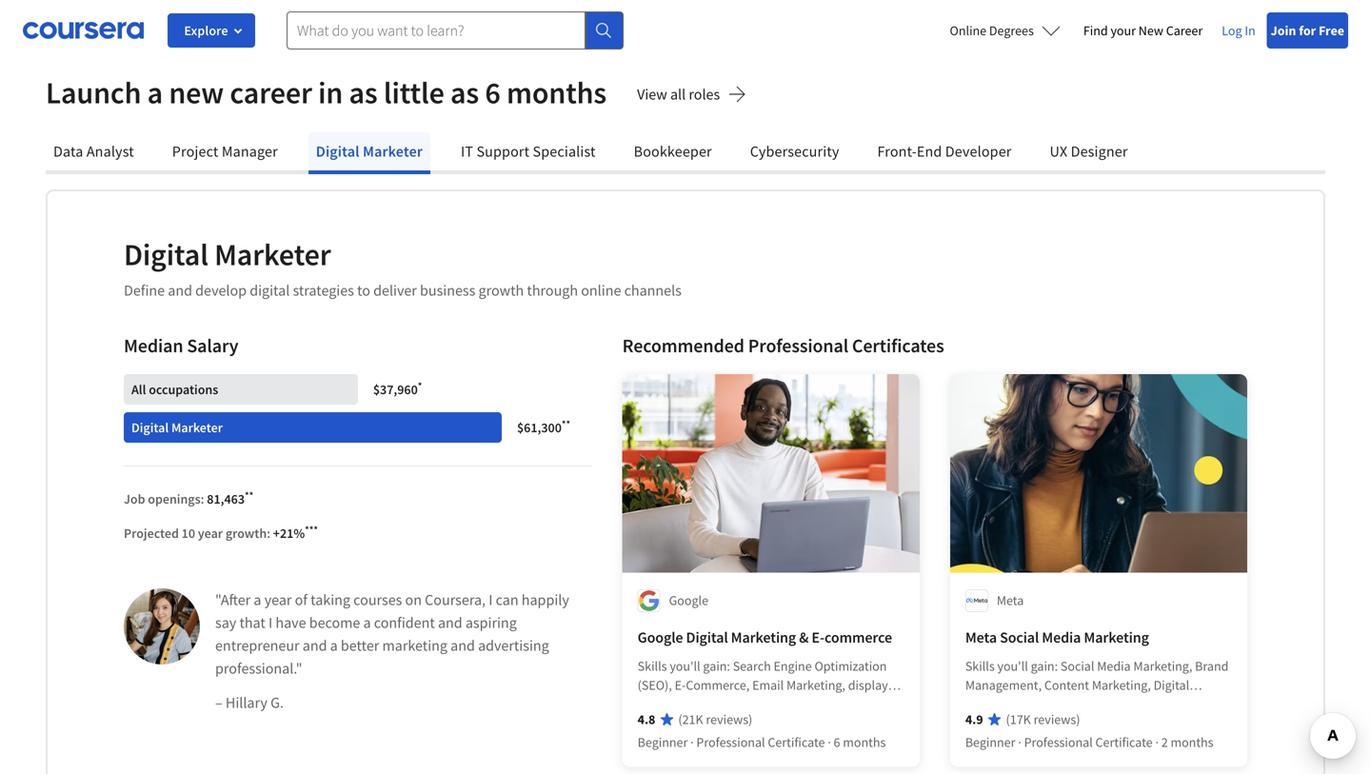Task type: locate. For each thing, give the bounding box(es) containing it.
log in link
[[1211, 19, 1267, 42]]

beginner
[[638, 734, 688, 751], [965, 734, 1016, 751]]

project manager
[[172, 142, 278, 161]]

year
[[198, 525, 223, 542], [264, 590, 292, 609]]

it
[[461, 142, 473, 161]]

marketer down little
[[363, 142, 423, 161]]

reviews) right the (17k
[[1034, 711, 1080, 728]]

developer
[[945, 142, 1012, 161]]

digital marketer
[[316, 142, 423, 161], [131, 419, 223, 436]]

1 horizontal spatial gain:
[[1031, 658, 1058, 675]]

develop
[[195, 281, 247, 300]]

and down coursera,
[[438, 613, 462, 632]]

marketer inside digital marketer define and develop digital strategies to deliver business growth through online channels
[[214, 235, 331, 273]]

0 horizontal spatial **
[[245, 489, 254, 502]]

1 vertical spatial google
[[638, 628, 683, 647]]

meta
[[997, 592, 1024, 609], [965, 628, 997, 647]]

skills up 4.9
[[965, 658, 995, 675]]

1 vertical spatial 6
[[834, 734, 840, 751]]

you'll down 'social'
[[997, 658, 1028, 675]]

0 horizontal spatial 6
[[485, 73, 501, 111]]

1 beginner from the left
[[638, 734, 688, 751]]

recommended professional certificates
[[622, 334, 944, 358]]

year inside projected 10 year growth: + 21 % ***
[[198, 525, 223, 542]]

meta right meta icon
[[997, 592, 1024, 609]]

certificate
[[768, 734, 825, 751], [1096, 734, 1153, 751]]

digital marketer inside button
[[316, 142, 423, 161]]

define
[[124, 281, 165, 300]]

2 certificate from the left
[[1096, 734, 1153, 751]]

digital marketer down in
[[316, 142, 423, 161]]

digital marketer define and develop digital strategies to deliver business growth through online channels
[[124, 235, 682, 300]]

skills up 4.8
[[638, 658, 667, 675]]

as right in
[[349, 73, 378, 111]]

2 marketing from the left
[[1084, 628, 1149, 647]]

·
[[690, 734, 694, 751], [828, 734, 831, 751], [1018, 734, 1022, 751], [1155, 734, 1159, 751]]

marketing left &
[[731, 628, 796, 647]]

(21k reviews)
[[678, 711, 753, 728]]

channels
[[624, 281, 682, 300]]

0 horizontal spatial skills you'll gain:
[[638, 658, 733, 675]]

digital inside button
[[316, 142, 360, 161]]

google digital marketing & e-commerce
[[638, 628, 892, 647]]

1 certificate from the left
[[768, 734, 825, 751]]

commerce
[[825, 628, 892, 647]]

**
[[562, 417, 571, 430], [245, 489, 254, 502]]

0 vertical spatial marketer
[[363, 142, 423, 161]]

end
[[917, 142, 942, 161]]

2 as from the left
[[450, 73, 479, 111]]

marketing
[[382, 636, 448, 655]]

1 horizontal spatial skills you'll gain:
[[965, 658, 1061, 675]]

2 beginner from the left
[[965, 734, 1016, 751]]

courses
[[353, 590, 402, 609]]

bookkeeper button
[[626, 132, 720, 170]]

google for google
[[669, 592, 709, 609]]

digital
[[250, 281, 290, 300]]

google right google "icon"
[[669, 592, 709, 609]]

0 vertical spatial 6
[[485, 73, 501, 111]]

career
[[1166, 22, 1203, 39]]

1 horizontal spatial skills
[[965, 658, 995, 675]]

2 reviews) from the left
[[1034, 711, 1080, 728]]

launch a new career in as little as 6 months
[[46, 73, 607, 111]]

months for meta social media marketing
[[1171, 734, 1214, 751]]

digital down in
[[316, 142, 360, 161]]

1 vertical spatial i
[[269, 613, 273, 632]]

it support specialist
[[461, 142, 596, 161]]

view all roles link
[[637, 83, 747, 110]]

all
[[131, 381, 146, 398]]

21
[[280, 525, 294, 542]]

2 gain: from the left
[[1031, 658, 1058, 675]]

2 horizontal spatial months
[[1171, 734, 1214, 751]]

1 skills you'll gain: from the left
[[638, 658, 733, 675]]

2 skills you'll gain: from the left
[[965, 658, 1061, 675]]

online
[[950, 22, 987, 39]]

1 horizontal spatial **
[[562, 417, 571, 430]]

year inside "after a year of taking courses on coursera, i can happily say that i have become a confident and aspiring entrepreneur and a better marketing and advertising professional."
[[264, 590, 292, 609]]

1 horizontal spatial year
[[264, 590, 292, 609]]

months
[[507, 73, 607, 111], [843, 734, 886, 751], [1171, 734, 1214, 751]]

0 horizontal spatial marketing
[[731, 628, 796, 647]]

advertising
[[478, 636, 549, 655]]

digital up "(21k reviews)"
[[686, 628, 728, 647]]

– hillary g.
[[215, 693, 284, 712]]

beginner down 4.8
[[638, 734, 688, 751]]

year for growth:
[[198, 525, 223, 542]]

join for free link
[[1267, 12, 1348, 49]]

months for google digital marketing & e-commerce
[[843, 734, 886, 751]]

0 vertical spatial google
[[669, 592, 709, 609]]

google for google digital marketing & e-commerce
[[638, 628, 683, 647]]

0 horizontal spatial skills
[[638, 658, 667, 675]]

$61,300
[[517, 419, 562, 436]]

gain: up "(21k reviews)"
[[703, 658, 730, 675]]

you'll up (21k
[[670, 658, 701, 675]]

bookkeeper
[[634, 142, 712, 161]]

digital up define
[[124, 235, 208, 273]]

6
[[485, 73, 501, 111], [834, 734, 840, 751]]

1 horizontal spatial marketing
[[1084, 628, 1149, 647]]

skills you'll gain: up (21k
[[638, 658, 733, 675]]

$61,300 **
[[517, 417, 571, 436]]

beginner for meta
[[965, 734, 1016, 751]]

2 skills from the left
[[965, 658, 995, 675]]

i right that
[[269, 613, 273, 632]]

0 horizontal spatial as
[[349, 73, 378, 111]]

digital marketer down 'all occupations'
[[131, 419, 223, 436]]

0 horizontal spatial i
[[269, 613, 273, 632]]

marketing right media
[[1084, 628, 1149, 647]]

2
[[1161, 734, 1168, 751]]

gain:
[[703, 658, 730, 675], [1031, 658, 1058, 675]]

and down aspiring in the bottom of the page
[[451, 636, 475, 655]]

3 · from the left
[[1018, 734, 1022, 751]]

0 vertical spatial digital marketer
[[316, 142, 423, 161]]

meta social media marketing
[[965, 628, 1149, 647]]

year right the 10
[[198, 525, 223, 542]]

can
[[496, 590, 519, 609]]

1 horizontal spatial digital marketer
[[316, 142, 423, 161]]

for
[[1299, 22, 1316, 39]]

meta down meta icon
[[965, 628, 997, 647]]

beginner · professional certificate · 2 months
[[965, 734, 1214, 751]]

1 horizontal spatial as
[[450, 73, 479, 111]]

** inside $61,300 **
[[562, 417, 571, 430]]

0 vertical spatial meta
[[997, 592, 1024, 609]]

reviews) right (21k
[[706, 711, 753, 728]]

1 horizontal spatial reviews)
[[1034, 711, 1080, 728]]

1 horizontal spatial certificate
[[1096, 734, 1153, 751]]

job openings: 81,463 **
[[124, 489, 254, 508]]

find your new career
[[1084, 22, 1203, 39]]

skills you'll gain: down 'social'
[[965, 658, 1061, 675]]

explore button
[[168, 13, 255, 48]]

i left can at the bottom left of the page
[[489, 590, 493, 609]]

of
[[295, 590, 308, 609]]

1 gain: from the left
[[703, 658, 730, 675]]

1 you'll from the left
[[670, 658, 701, 675]]

0 horizontal spatial beginner
[[638, 734, 688, 751]]

reviews)
[[706, 711, 753, 728], [1034, 711, 1080, 728]]

0 horizontal spatial certificate
[[768, 734, 825, 751]]

(17k
[[1006, 711, 1031, 728]]

roles
[[689, 85, 720, 104]]

1 vertical spatial meta
[[965, 628, 997, 647]]

0 vertical spatial **
[[562, 417, 571, 430]]

skills you'll gain:
[[638, 658, 733, 675], [965, 658, 1061, 675]]

and right define
[[168, 281, 192, 300]]

1 vertical spatial marketer
[[214, 235, 331, 273]]

$37,960
[[373, 381, 418, 398]]

as
[[349, 73, 378, 111], [450, 73, 479, 111]]

** inside job openings: 81,463 **
[[245, 489, 254, 502]]

0 horizontal spatial gain:
[[703, 658, 730, 675]]

google down google "icon"
[[638, 628, 683, 647]]

0 vertical spatial year
[[198, 525, 223, 542]]

your
[[1111, 22, 1136, 39]]

1 skills from the left
[[638, 658, 667, 675]]

2 · from the left
[[828, 734, 831, 751]]

gain: down meta social media marketing
[[1031, 658, 1058, 675]]

you'll for social
[[997, 658, 1028, 675]]

0 horizontal spatial digital marketer
[[131, 419, 223, 436]]

1 horizontal spatial months
[[843, 734, 886, 751]]

2 vertical spatial marketer
[[171, 419, 223, 436]]

marketer down occupations
[[171, 419, 223, 436]]

analyst
[[86, 142, 134, 161]]

data
[[53, 142, 83, 161]]

g.
[[271, 693, 284, 712]]

to
[[357, 281, 370, 300]]

professional for meta social media marketing
[[1024, 734, 1093, 751]]

gain: for digital
[[703, 658, 730, 675]]

beginner down 4.9
[[965, 734, 1016, 751]]

1 horizontal spatial 6
[[834, 734, 840, 751]]

in
[[318, 73, 343, 111]]

0 horizontal spatial year
[[198, 525, 223, 542]]

you'll
[[670, 658, 701, 675], [997, 658, 1028, 675]]

4 · from the left
[[1155, 734, 1159, 751]]

as right little
[[450, 73, 479, 111]]

1 horizontal spatial beginner
[[965, 734, 1016, 751]]

1 vertical spatial year
[[264, 590, 292, 609]]

1 horizontal spatial you'll
[[997, 658, 1028, 675]]

2 you'll from the left
[[997, 658, 1028, 675]]

job
[[124, 490, 145, 508]]

0 horizontal spatial reviews)
[[706, 711, 753, 728]]

view all roles
[[637, 85, 720, 104]]

marketer up digital
[[214, 235, 331, 273]]

year left of at the left bottom of the page
[[264, 590, 292, 609]]

10
[[182, 525, 195, 542]]

1 vertical spatial digital marketer
[[131, 419, 223, 436]]

0 horizontal spatial you'll
[[670, 658, 701, 675]]

$37,960 *
[[373, 379, 422, 398]]

None search field
[[287, 11, 624, 50]]

marketing
[[731, 628, 796, 647], [1084, 628, 1149, 647]]

"after a year of taking courses on coursera, i can happily say that i have become a confident and aspiring entrepreneur and a better marketing and advertising professional."
[[215, 590, 569, 678]]

it support specialist button
[[453, 132, 603, 170]]

1 marketing from the left
[[731, 628, 796, 647]]

1 reviews) from the left
[[706, 711, 753, 728]]

(21k
[[678, 711, 703, 728]]

1 vertical spatial **
[[245, 489, 254, 502]]

front-end developer button
[[870, 132, 1019, 170]]

1 horizontal spatial i
[[489, 590, 493, 609]]

meta for meta social media marketing
[[965, 628, 997, 647]]

professional."
[[215, 659, 302, 678]]

a up better
[[363, 613, 371, 632]]

4.9
[[965, 711, 983, 728]]



Task type: describe. For each thing, give the bounding box(es) containing it.
4.8
[[638, 711, 655, 728]]

data analyst
[[53, 142, 134, 161]]

a up that
[[254, 590, 261, 609]]

media
[[1042, 628, 1081, 647]]

front-
[[878, 142, 917, 161]]

confident
[[374, 613, 435, 632]]

a left the "new"
[[147, 73, 163, 111]]

skills for google digital marketing & e-commerce
[[638, 658, 667, 675]]

digital down 'all'
[[131, 419, 169, 436]]

social
[[1000, 628, 1039, 647]]

+
[[273, 525, 280, 542]]

in
[[1245, 22, 1256, 39]]

digital marketer button
[[308, 132, 430, 170]]

1 as from the left
[[349, 73, 378, 111]]

say
[[215, 613, 236, 632]]

gain: for social
[[1031, 658, 1058, 675]]

all
[[670, 85, 686, 104]]

strategies
[[293, 281, 354, 300]]

business
[[420, 281, 476, 300]]

that
[[239, 613, 265, 632]]

professional for google digital marketing & e-commerce
[[696, 734, 765, 751]]

meta for meta
[[997, 592, 1024, 609]]

(17k reviews)
[[1006, 711, 1080, 728]]

–
[[215, 693, 223, 712]]

online degrees
[[950, 22, 1034, 39]]

year for of
[[264, 590, 292, 609]]

free
[[1319, 22, 1345, 39]]

0 vertical spatial i
[[489, 590, 493, 609]]

and down become
[[303, 636, 327, 655]]

digital inside digital marketer define and develop digital strategies to deliver business growth through online channels
[[124, 235, 208, 273]]

1 · from the left
[[690, 734, 694, 751]]

beginner for google
[[638, 734, 688, 751]]

e-
[[812, 628, 825, 647]]

online degrees button
[[935, 10, 1076, 51]]

have
[[276, 613, 306, 632]]

project manager button
[[165, 132, 285, 170]]

growth:
[[226, 525, 270, 542]]

&
[[799, 628, 809, 647]]

taking
[[311, 590, 350, 609]]

log in
[[1222, 22, 1256, 39]]

certificates
[[852, 334, 944, 358]]

certificate for marketing
[[1096, 734, 1153, 751]]

and inside digital marketer define and develop digital strategies to deliver business growth through online channels
[[168, 281, 192, 300]]

ux designer
[[1050, 142, 1128, 161]]

cybersecurity button
[[743, 132, 847, 170]]

marketer inside button
[[363, 142, 423, 161]]

beginner · professional certificate · 6 months
[[638, 734, 886, 751]]

reviews) for marketing
[[706, 711, 753, 728]]

google image
[[638, 590, 661, 613]]

career
[[230, 73, 312, 111]]

projected 10 year growth: + 21 % ***
[[124, 523, 318, 542]]

reviews) for media
[[1034, 711, 1080, 728]]

skills for meta social media marketing
[[965, 658, 995, 675]]

skills you'll gain: for digital
[[638, 658, 733, 675]]

entrepreneur
[[215, 636, 300, 655]]

*
[[418, 379, 422, 392]]

find
[[1084, 22, 1108, 39]]

What do you want to learn? text field
[[287, 11, 586, 50]]

manager
[[222, 142, 278, 161]]

front-end developer
[[878, 142, 1012, 161]]

81,463
[[207, 490, 245, 508]]

***
[[305, 523, 318, 536]]

little
[[384, 73, 444, 111]]

projected
[[124, 525, 179, 542]]

on
[[405, 590, 422, 609]]

coursera image
[[23, 15, 144, 46]]

"after
[[215, 590, 251, 609]]

ux designer button
[[1042, 132, 1136, 170]]

hillary
[[226, 693, 267, 712]]

find your new career link
[[1076, 13, 1211, 48]]

through
[[527, 281, 578, 300]]

0 horizontal spatial months
[[507, 73, 607, 111]]

career role tabs tab list
[[46, 132, 1326, 174]]

aspiring
[[466, 613, 517, 632]]

become
[[309, 613, 360, 632]]

specialist
[[533, 142, 596, 161]]

online
[[581, 281, 621, 300]]

skills you'll gain: for social
[[965, 658, 1061, 675]]

launch
[[46, 73, 141, 111]]

degrees
[[989, 22, 1034, 39]]

recommended
[[622, 334, 745, 358]]

explore
[[184, 22, 228, 39]]

new
[[169, 73, 224, 111]]

certificate for &
[[768, 734, 825, 751]]

new
[[1139, 22, 1164, 39]]

all occupations
[[131, 381, 218, 398]]

meta image
[[965, 590, 988, 613]]

a down become
[[330, 636, 338, 655]]

occupations
[[149, 381, 218, 398]]

salary
[[187, 334, 238, 358]]

log
[[1222, 22, 1242, 39]]

you'll for digital
[[670, 658, 701, 675]]

deliver
[[373, 281, 417, 300]]

median salary
[[124, 334, 238, 358]]

openings:
[[148, 490, 204, 508]]



Task type: vqa. For each thing, say whether or not it's contained in the screenshot.
rightmost "Two"
no



